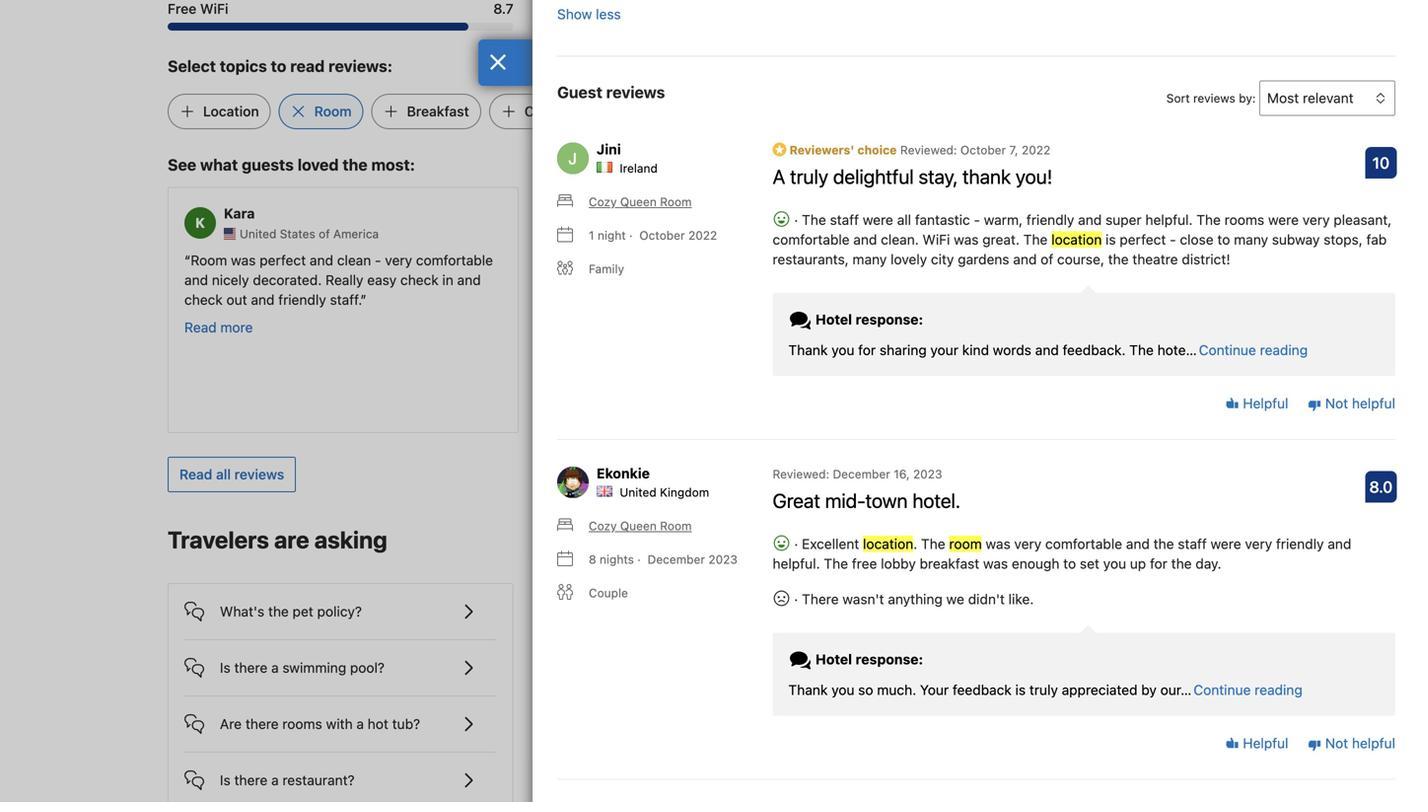 Task type: locate. For each thing, give the bounding box(es) containing it.
see
[[168, 155, 196, 174], [1144, 533, 1169, 549]]

super inside the staff were all fantastic - warm, friendly and super helpful. the rooms were very pleasant, comfortable and clean. wifi was great. the
[[1106, 211, 1142, 228]]

0 vertical spatial continue
[[1200, 342, 1257, 358]]

" inside " very cool area and the team was super friendly and helpful.
[[552, 252, 558, 268]]

you inside was very comfortable and the staff were very friendly and helpful. the free lobby breakfast was enough to set you up for the day.
[[1104, 555, 1127, 572]]

coffee
[[919, 351, 961, 367]]

thank for thank you so much. your feedback is truly appreciated by our… continue reading
[[789, 682, 828, 698]]

by:
[[1240, 91, 1257, 105]]

are inside button
[[590, 772, 612, 788]]

2 horizontal spatial "
[[919, 252, 925, 268]]

0 horizontal spatial december
[[648, 552, 705, 566]]

1 vertical spatial response:
[[856, 651, 924, 667]]

stay,
[[919, 165, 958, 188]]

0 horizontal spatial united states of america
[[240, 227, 379, 241]]

of up " very cool area and the team was super friendly and helpful. on the top of the page
[[686, 227, 697, 241]]

0 vertical spatial cozy queen room link
[[558, 193, 692, 210]]

2 vertical spatial comfortable
[[1046, 536, 1123, 552]]

hotel down there
[[816, 651, 853, 667]]

" down area
[[625, 272, 631, 288]]

2 hotel from the top
[[816, 651, 853, 667]]

1 vertical spatial hotel response:
[[813, 651, 924, 667]]

still looking?
[[1021, 669, 1139, 692]]

all
[[898, 211, 912, 228], [216, 466, 231, 482]]

continue reading link right bad.
[[1200, 340, 1309, 360]]

clean!
[[919, 331, 959, 347]]

is left restaurant?
[[220, 772, 231, 788]]

states
[[280, 227, 315, 241], [647, 227, 683, 241], [1014, 227, 1050, 241]]

all inside button
[[216, 466, 231, 482]]

0 vertical spatial hotel response:
[[813, 311, 924, 327]]

1 vertical spatial helpful.
[[579, 272, 625, 288]]

0 vertical spatial with
[[326, 716, 353, 732]]

0 horizontal spatial super
[[768, 252, 804, 268]]

team
[[704, 252, 736, 268]]

2 queen from the top
[[621, 519, 657, 533]]

states up area
[[647, 227, 683, 241]]

states for the
[[647, 227, 683, 241]]

helpful. up the close
[[1146, 211, 1193, 228]]

1 states from the left
[[280, 227, 315, 241]]

what's
[[220, 603, 265, 620]]

1 vertical spatial with
[[696, 772, 723, 788]]

the up the close
[[1197, 211, 1222, 228]]

1 horizontal spatial wifi
[[923, 231, 951, 247]]

2 hotel response: from the top
[[813, 651, 924, 667]]

continue reading link for thank you for sharing your kind words and feedback. the hote… continue reading
[[1200, 340, 1309, 360]]

helpful. inside was very comfortable and the staff were very friendly and helpful. the free lobby breakfast was enough to set you up for the day.
[[773, 555, 821, 572]]

choice
[[858, 143, 897, 157]]

helpful. for free
[[773, 555, 821, 572]]

reviews
[[607, 83, 665, 101], [1194, 91, 1236, 105], [235, 466, 284, 482]]

2 states from the left
[[647, 227, 683, 241]]

a inside " location excellent. bed, linens, towels a 10. large bathroom. 24 hour desk service great! clean! coffee in morning nice, pastries pretty bad. yes to fruit.
[[1041, 272, 1048, 288]]

"
[[625, 272, 631, 288], [361, 291, 367, 308], [963, 370, 969, 387]]

we
[[947, 591, 965, 607]]

see inside button
[[1144, 533, 1169, 549]]

much.
[[878, 682, 917, 698]]

continue reading link right our…
[[1194, 680, 1303, 700]]

0 vertical spatial 2022
[[1022, 143, 1051, 157]]

1 vertical spatial cozy queen room link
[[558, 517, 692, 535]]

2 not helpful from the top
[[1322, 735, 1396, 752]]

2 horizontal spatial -
[[1170, 231, 1177, 247]]

sharing
[[880, 342, 927, 358]]

lovely
[[891, 251, 928, 267]]

0 vertical spatial are
[[220, 716, 242, 732]]

united states of america image down marie
[[591, 228, 603, 240]]

anything
[[888, 591, 943, 607]]

rooms inside the staff were all fantastic - warm, friendly and super helpful. the rooms were very pleasant, comfortable and clean. wifi was great. the
[[1225, 211, 1265, 228]]

1 horizontal spatial perfect
[[1120, 231, 1167, 247]]

see for see what guests loved the most:
[[168, 155, 196, 174]]

united for kara
[[240, 227, 277, 241]]

united inside list of reviews region
[[620, 485, 657, 499]]

read up travelers
[[180, 466, 213, 482]]

swimming
[[283, 660, 346, 676]]

2 horizontal spatial helpful.
[[1146, 211, 1193, 228]]

october up area
[[640, 228, 685, 242]]

is for is there a restaurant?
[[220, 772, 231, 788]]

0 vertical spatial december
[[833, 467, 891, 481]]

response: up much.
[[856, 651, 924, 667]]

to left set
[[1064, 555, 1077, 572]]

are
[[220, 716, 242, 732], [590, 772, 612, 788]]

cozy queen room up 8 nights · december 2023
[[589, 519, 692, 533]]

2 cozy queen room from the top
[[589, 519, 692, 533]]

are inside button
[[220, 716, 242, 732]]

you for thank you so much. your feedback is truly appreciated by our…
[[832, 682, 855, 698]]

1 horizontal spatial "
[[625, 272, 631, 288]]

reviewed: up stay,
[[901, 143, 958, 157]]

1 horizontal spatial is
[[1106, 231, 1117, 247]]

0 vertical spatial reviewed:
[[901, 143, 958, 157]]

to
[[271, 57, 287, 75], [1218, 231, 1231, 247], [919, 370, 931, 387], [1064, 555, 1077, 572], [1110, 779, 1122, 795]]

very inside " room was perfect and clean - very comfortable and nicely decorated. really easy check in and check out and friendly staff.
[[385, 252, 413, 268]]

reading for thank you for sharing your kind words and feedback. the hote… continue reading
[[1261, 342, 1309, 358]]

friendly inside " very cool area and the team was super friendly and helpful.
[[808, 252, 856, 268]]

all inside the staff were all fantastic - warm, friendly and super helpful. the rooms were very pleasant, comfortable and clean. wifi was great. the
[[898, 211, 912, 228]]

2023 down 'kingdom'
[[709, 552, 738, 566]]

helpful button
[[1226, 394, 1289, 414], [1226, 734, 1289, 754]]

to up the district!
[[1218, 231, 1231, 247]]

queen for jini
[[621, 195, 657, 209]]

desk
[[972, 311, 1002, 327]]

so
[[859, 682, 874, 698]]

2022 up team
[[689, 228, 718, 242]]

great!
[[1056, 311, 1093, 327]]

1 thank from the top
[[789, 342, 828, 358]]

have
[[961, 779, 991, 795]]

rooms inside button
[[652, 772, 692, 788]]

3 united states of america from the left
[[974, 227, 1113, 241]]

like.
[[1009, 591, 1034, 607]]

cool
[[590, 252, 617, 268]]

3 america from the left
[[1068, 227, 1113, 241]]

1 vertical spatial for
[[1151, 555, 1168, 572]]

0 horizontal spatial with
[[326, 716, 353, 732]]

guest
[[558, 83, 603, 101]]

is inside is there a restaurant? button
[[220, 772, 231, 788]]

thank left so
[[789, 682, 828, 698]]

0 vertical spatial you
[[832, 342, 855, 358]]

many left subway
[[1235, 231, 1269, 247]]

super up theatre on the top right
[[1106, 211, 1142, 228]]

1 not helpful from the top
[[1322, 395, 1396, 412]]

you for thank you for sharing your kind words and feedback. the hote…
[[832, 342, 855, 358]]

thank down restaurants,
[[789, 342, 828, 358]]

" left cool
[[552, 252, 558, 268]]

hotel response: up sharing
[[813, 311, 924, 327]]

bathroom.
[[958, 291, 1024, 308]]

course,
[[1058, 251, 1105, 267]]

1 vertical spatial location
[[863, 536, 914, 552]]

1 vertical spatial continue reading link
[[1194, 680, 1303, 700]]

0 horizontal spatial reviewed:
[[773, 467, 830, 481]]

is there a restaurant? button
[[185, 753, 497, 792]]

were up the clean.
[[863, 211, 894, 228]]

1
[[589, 228, 595, 242]]

2 vertical spatial "
[[963, 370, 969, 387]]

" for " very cool area and the team was super friendly and helpful.
[[552, 252, 558, 268]]

1 vertical spatial -
[[1170, 231, 1177, 247]]

was right team
[[740, 252, 765, 268]]

hotel response: up so
[[813, 651, 924, 667]]

2 horizontal spatial states
[[1014, 227, 1050, 241]]

0 vertical spatial location
[[1052, 231, 1102, 247]]

7,
[[1010, 143, 1019, 157]]

1 vertical spatial you
[[1104, 555, 1127, 572]]

continue right bad.
[[1200, 342, 1257, 358]]

1 not from the top
[[1326, 395, 1349, 412]]

2 " from the left
[[552, 252, 558, 268]]

is inside the is perfect - close to many subway stops, fab restaurants, many lovely city gardens and of course, the theatre district!
[[1106, 231, 1117, 247]]

in right your at the right top of the page
[[965, 351, 976, 367]]

" inside " location excellent. bed, linens, towels a 10. large bathroom. 24 hour desk service great! clean! coffee in morning nice, pastries pretty bad. yes to fruit.
[[919, 252, 925, 268]]

united states of america
[[240, 227, 379, 241], [607, 227, 746, 241], [974, 227, 1113, 241]]

delightful
[[834, 165, 914, 188]]

2 horizontal spatial united states of america
[[974, 227, 1113, 241]]

see up up
[[1144, 533, 1169, 549]]

0 horizontal spatial location
[[863, 536, 914, 552]]

very up the easy
[[385, 252, 413, 268]]

1 not helpful button from the top
[[1308, 394, 1396, 414]]

the right .
[[922, 536, 946, 552]]

2 response: from the top
[[856, 651, 924, 667]]

fantastic
[[915, 211, 971, 228]]

what's the pet policy?
[[220, 603, 362, 620]]

1 hotel response: from the top
[[813, 311, 924, 327]]

- left the close
[[1170, 231, 1177, 247]]

america
[[333, 227, 379, 241], [700, 227, 746, 241], [1068, 227, 1113, 241]]

0 vertical spatial all
[[898, 211, 912, 228]]

the left hote… at the right of the page
[[1130, 342, 1154, 358]]

pool?
[[350, 660, 385, 676]]

very
[[558, 252, 587, 268]]

1 horizontal spatial united states of america
[[607, 227, 746, 241]]

1 vertical spatial super
[[768, 252, 804, 268]]

is down what's
[[220, 660, 231, 676]]

2 not helpful button from the top
[[1308, 734, 1396, 754]]

hotel down restaurants,
[[816, 311, 853, 327]]

perfect inside the is perfect - close to many subway stops, fab restaurants, many lovely city gardens and of course, the theatre district!
[[1120, 231, 1167, 247]]

free
[[852, 555, 878, 572]]

0 vertical spatial cozy queen room
[[589, 195, 692, 209]]

0 horizontal spatial many
[[853, 251, 887, 267]]

there
[[802, 591, 839, 607]]

response: up sharing
[[856, 311, 924, 327]]

very
[[1303, 211, 1331, 228], [385, 252, 413, 268], [1015, 536, 1042, 552], [1246, 536, 1273, 552]]

2 helpful from the top
[[1353, 735, 1396, 752]]

to left "fruit."
[[919, 370, 931, 387]]

staff up day.
[[1178, 536, 1208, 552]]

1 united states of america from the left
[[240, 227, 379, 241]]

1 vertical spatial is
[[1016, 682, 1026, 698]]

set
[[1080, 555, 1100, 572]]

the staff were all fantastic - warm, friendly and super helpful. the rooms were very pleasant, comfortable and clean. wifi was great. the
[[773, 211, 1393, 247]]

2 cozy queen room link from the top
[[558, 517, 692, 535]]

most:
[[371, 155, 415, 174]]

united states of america for the
[[607, 227, 746, 241]]

wifi right free
[[200, 0, 228, 17]]

1 cozy from the top
[[589, 195, 617, 209]]

not helpful button for thank you so much. your feedback is truly appreciated by our… continue reading
[[1308, 734, 1396, 754]]

a
[[1041, 272, 1048, 288], [271, 660, 279, 676], [357, 716, 364, 732], [271, 772, 279, 788], [726, 772, 734, 788]]

1 cozy queen room link from the top
[[558, 193, 692, 210]]

hotel for for
[[816, 311, 853, 327]]

a left 'swimming'
[[271, 660, 279, 676]]

1 united states of america image from the left
[[224, 228, 236, 240]]

reviews up travelers are asking
[[235, 466, 284, 482]]

reviews inside button
[[235, 466, 284, 482]]

close
[[1181, 231, 1214, 247]]

all up travelers
[[216, 466, 231, 482]]

2 helpful button from the top
[[1226, 734, 1289, 754]]

1 vertical spatial reading
[[1255, 682, 1303, 698]]

united states of america image
[[224, 228, 236, 240], [591, 228, 603, 240], [958, 228, 970, 240]]

1 vertical spatial staff
[[1178, 536, 1208, 552]]

friendly left lovely
[[808, 252, 856, 268]]

continue right our…
[[1194, 682, 1252, 698]]

helpful for thank you for sharing your kind words and feedback. the hote… continue reading
[[1353, 395, 1396, 412]]

1 vertical spatial are
[[590, 772, 612, 788]]

1 cozy queen room from the top
[[589, 195, 692, 209]]

united states of america up the decorated.
[[240, 227, 379, 241]]

" inside " room was perfect and clean - very comfortable and nicely decorated. really easy check in and check out and friendly staff.
[[185, 252, 191, 268]]

pet
[[293, 603, 314, 620]]

0 horizontal spatial location
[[203, 103, 259, 119]]

super
[[1106, 211, 1142, 228], [768, 252, 804, 268]]

0 vertical spatial truly
[[791, 165, 829, 188]]

helpful for thank you so much. your feedback is truly appreciated by our… continue reading
[[1240, 735, 1289, 752]]

read inside button
[[180, 466, 213, 482]]

reviews for guest
[[607, 83, 665, 101]]

0 horizontal spatial states
[[280, 227, 315, 241]]

" for " room was perfect and clean - very comfortable and nicely decorated. really easy check in and check out and friendly staff.
[[185, 252, 191, 268]]

0 vertical spatial not
[[1326, 395, 1349, 412]]

0 vertical spatial continue reading link
[[1200, 340, 1309, 360]]

1 vertical spatial is
[[220, 772, 231, 788]]

truly down reviewers'
[[791, 165, 829, 188]]

read inside button
[[185, 319, 217, 335]]

america up course,
[[1068, 227, 1113, 241]]

location up bed,
[[925, 252, 979, 268]]

helpful.
[[1146, 211, 1193, 228], [579, 272, 625, 288], [773, 555, 821, 572]]

check up read more
[[185, 291, 223, 308]]

rooms down is there a swimming pool? on the left bottom of page
[[283, 716, 322, 732]]

1 vertical spatial perfect
[[260, 252, 306, 268]]

there inside button
[[246, 716, 279, 732]]

staff up restaurants,
[[830, 211, 859, 228]]

not for thank you for sharing your kind words and feedback. the hote… continue reading
[[1326, 395, 1349, 412]]

2 horizontal spatial comfortable
[[1046, 536, 1123, 552]]

america up clean
[[333, 227, 379, 241]]

1 " from the left
[[185, 252, 191, 268]]

reviewers' choice
[[787, 143, 897, 157]]

0 horizontal spatial reviews
[[235, 466, 284, 482]]

was up didn't
[[984, 555, 1009, 572]]

1 horizontal spatial united states of america image
[[591, 228, 603, 240]]

perfect up theatre on the top right
[[1120, 231, 1167, 247]]

wifi inside the staff were all fantastic - warm, friendly and super helpful. the rooms were very pleasant, comfortable and clean. wifi was great. the
[[923, 231, 951, 247]]

location inside " location excellent. bed, linens, towels a 10. large bathroom. 24 hour desk service great! clean! coffee in morning nice, pastries pretty bad. yes to fruit.
[[925, 252, 979, 268]]

2 horizontal spatial america
[[1068, 227, 1113, 241]]

0 horizontal spatial all
[[216, 466, 231, 482]]

with for balcony?
[[696, 772, 723, 788]]

0 vertical spatial read
[[185, 319, 217, 335]]

0 vertical spatial comfortable
[[773, 231, 850, 247]]

0 vertical spatial response:
[[856, 311, 924, 327]]

is
[[220, 660, 231, 676], [220, 772, 231, 788]]

cozy for ekonkie
[[589, 519, 617, 533]]

1 horizontal spatial helpful.
[[773, 555, 821, 572]]

united down kara
[[240, 227, 277, 241]]

see what guests loved the most:
[[168, 155, 415, 174]]

cozy queen room down ireland in the left top of the page
[[589, 195, 692, 209]]

rooms inside button
[[283, 716, 322, 732]]

of for towels
[[1053, 227, 1064, 241]]

2 united states of america from the left
[[607, 227, 746, 241]]

1 queen from the top
[[621, 195, 657, 209]]

and
[[1079, 211, 1102, 228], [854, 231, 878, 247], [1014, 251, 1037, 267], [310, 252, 334, 268], [652, 252, 676, 268], [185, 272, 208, 288], [457, 272, 481, 288], [552, 272, 575, 288], [251, 291, 275, 308], [1036, 342, 1059, 358], [1127, 536, 1150, 552], [1328, 536, 1352, 552]]

with left hot
[[326, 716, 353, 732]]

of up course,
[[1053, 227, 1064, 241]]

2 not from the top
[[1326, 735, 1349, 752]]

america for was
[[700, 227, 746, 241]]

thank
[[789, 342, 828, 358], [789, 682, 828, 698]]

cozy queen room link
[[558, 193, 692, 210], [558, 517, 692, 535]]

united states of america image for marie
[[591, 228, 603, 240]]

1 vertical spatial thank
[[789, 682, 828, 698]]

this is a carousel with rotating slides. it displays featured reviews of the property. use the next and previous buttons to navigate. region
[[152, 179, 1269, 441]]

nice,
[[1036, 351, 1067, 367]]

continue for hote…
[[1200, 342, 1257, 358]]

1 hotel from the top
[[816, 311, 853, 327]]

select topics to read reviews:
[[168, 57, 393, 75]]

were up day.
[[1211, 536, 1242, 552]]

1 helpful from the top
[[1353, 395, 1396, 412]]

thank you so much. your feedback is truly appreciated by our… continue reading
[[789, 682, 1303, 698]]

cozy queen room for ekonkie
[[589, 519, 692, 533]]

was up gardens
[[954, 231, 979, 247]]

fruit.
[[935, 370, 963, 387]]

1 vertical spatial cozy
[[589, 519, 617, 533]]

of inside the is perfect - close to many subway stops, fab restaurants, many lovely city gardens and of course, the theatre district!
[[1041, 251, 1054, 267]]

1 vertical spatial see
[[1144, 533, 1169, 549]]

response: for sharing
[[856, 311, 924, 327]]

kind
[[963, 342, 990, 358]]

scored 10 element
[[1366, 147, 1398, 178]]

a inside button
[[357, 716, 364, 732]]

staff inside the staff were all fantastic - warm, friendly and super helpful. the rooms were very pleasant, comfortable and clean. wifi was great. the
[[830, 211, 859, 228]]

1 america from the left
[[333, 227, 379, 241]]

2 vertical spatial you
[[832, 682, 855, 698]]

1 horizontal spatial america
[[700, 227, 746, 241]]

0 horizontal spatial comfortable
[[416, 252, 493, 268]]

0 vertical spatial in
[[443, 272, 454, 288]]

there for are there rooms with a balcony?
[[615, 772, 649, 788]]

2 united states of america image from the left
[[591, 228, 603, 240]]

united states of america image for darci
[[958, 228, 970, 240]]

1 response: from the top
[[856, 311, 924, 327]]

3 states from the left
[[1014, 227, 1050, 241]]

comfortable inside " room was perfect and clean - very comfortable and nicely decorated. really easy check in and check out and friendly staff.
[[416, 252, 493, 268]]

you left sharing
[[832, 342, 855, 358]]

1 horizontal spatial reviewed:
[[901, 143, 958, 157]]

of up 10.
[[1041, 251, 1054, 267]]

all up the clean.
[[898, 211, 912, 228]]

wifi up city
[[923, 231, 951, 247]]

you left so
[[832, 682, 855, 698]]

reviews left by:
[[1194, 91, 1236, 105]]

of for clean
[[319, 227, 330, 241]]

3 " from the left
[[919, 252, 925, 268]]

0 horizontal spatial helpful.
[[579, 272, 625, 288]]

2 america from the left
[[700, 227, 746, 241]]

with inside button
[[696, 772, 723, 788]]

2 helpful from the top
[[1240, 735, 1289, 752]]

0 vertical spatial 2023
[[914, 467, 943, 481]]

0 vertical spatial not helpful
[[1322, 395, 1396, 412]]

sort
[[1167, 91, 1191, 105]]

a left 10.
[[1041, 272, 1048, 288]]

close image
[[489, 54, 507, 70]]

2 horizontal spatial rooms
[[1225, 211, 1265, 228]]

there for is there a swimming pool?
[[234, 660, 268, 676]]

0 vertical spatial is
[[1106, 231, 1117, 247]]

0 vertical spatial see
[[168, 155, 196, 174]]

show less button
[[558, 0, 621, 32]]

" for comfortable
[[361, 291, 367, 308]]

super right team
[[768, 252, 804, 268]]

reviewed: december 16, 2023
[[773, 467, 943, 481]]

2 cozy from the top
[[589, 519, 617, 533]]

america for very
[[333, 227, 379, 241]]

1 helpful from the top
[[1240, 395, 1289, 412]]

are there rooms with a hot tub? button
[[185, 697, 497, 736]]

" down really
[[361, 291, 367, 308]]

with inside button
[[326, 716, 353, 732]]

is there a restaurant?
[[220, 772, 355, 788]]

many down the clean.
[[853, 251, 887, 267]]

in inside " room was perfect and clean - very comfortable and nicely decorated. really easy check in and check out and friendly staff.
[[443, 272, 454, 288]]

reviewed: october 7, 2022
[[901, 143, 1051, 157]]

location up course,
[[1052, 231, 1102, 247]]

1 vertical spatial check
[[185, 291, 223, 308]]

the inside the is perfect - close to many subway stops, fab restaurants, many lovely city gardens and of course, the theatre district!
[[1109, 251, 1129, 267]]

your
[[931, 342, 959, 358]]

- left warm,
[[974, 211, 981, 228]]

very inside the staff were all fantastic - warm, friendly and super helpful. the rooms were very pleasant, comfortable and clean. wifi was great. the
[[1303, 211, 1331, 228]]

1 is from the top
[[220, 660, 231, 676]]

1 horizontal spatial check
[[401, 272, 439, 288]]

states up the decorated.
[[280, 227, 315, 241]]

0 horizontal spatial 2023
[[709, 552, 738, 566]]

1 horizontal spatial many
[[1235, 231, 1269, 247]]

8
[[589, 552, 597, 566]]

morning
[[980, 351, 1032, 367]]

see left what
[[168, 155, 196, 174]]

1 vertical spatial comfortable
[[416, 252, 493, 268]]

reviewers'
[[790, 143, 855, 157]]

the inside button
[[268, 603, 289, 620]]

helpful button for thank you so much. your feedback is truly appreciated by our… continue reading
[[1226, 734, 1289, 754]]

reviewed: up great
[[773, 467, 830, 481]]

1 horizontal spatial are
[[590, 772, 612, 788]]

december up great mid-town hotel.
[[833, 467, 891, 481]]

very right availability
[[1246, 536, 1273, 552]]

enough
[[1012, 555, 1060, 572]]

2 thank from the top
[[789, 682, 828, 698]]

queen up nights
[[621, 519, 657, 533]]

location down topics
[[203, 103, 259, 119]]

0 horizontal spatial were
[[863, 211, 894, 228]]

super inside " very cool area and the team was super friendly and helpful.
[[768, 252, 804, 268]]

friendly right availability
[[1277, 536, 1325, 552]]

0 vertical spatial rooms
[[1225, 211, 1265, 228]]

3 united states of america image from the left
[[958, 228, 970, 240]]

states up excellent.
[[1014, 227, 1050, 241]]

for left sharing
[[859, 342, 876, 358]]

thank
[[963, 165, 1011, 188]]

see availability button
[[1132, 524, 1253, 559]]

excellent.
[[983, 252, 1044, 268]]

truly left appreciated
[[1030, 682, 1059, 698]]

16,
[[894, 467, 910, 481]]

1 vertical spatial hotel
[[816, 651, 853, 667]]

0 vertical spatial thank
[[789, 342, 828, 358]]

united for darci
[[974, 227, 1011, 241]]

more
[[220, 319, 253, 335]]

helpful. inside the staff were all fantastic - warm, friendly and super helpful. the rooms were very pleasant, comfortable and clean. wifi was great. the
[[1146, 211, 1193, 228]]

- up the easy
[[375, 252, 381, 268]]

for right up
[[1151, 555, 1168, 572]]

was inside " room was perfect and clean - very comfortable and nicely decorated. really easy check in and check out and friendly staff.
[[231, 252, 256, 268]]

2 horizontal spatial were
[[1269, 211, 1300, 228]]

queen down ireland in the left top of the page
[[621, 195, 657, 209]]

less
[[596, 6, 621, 22]]

0 vertical spatial for
[[859, 342, 876, 358]]

united states of america for clean
[[240, 227, 379, 241]]

was right room
[[986, 536, 1011, 552]]

continue reading link
[[1200, 340, 1309, 360], [1194, 680, 1303, 700]]

very up subway
[[1303, 211, 1331, 228]]

2 is from the top
[[220, 772, 231, 788]]

1 helpful button from the top
[[1226, 394, 1289, 414]]

0 horizontal spatial see
[[168, 155, 196, 174]]

a left hot
[[357, 716, 364, 732]]

is inside "is there a swimming pool?" button
[[220, 660, 231, 676]]

clean.
[[881, 231, 919, 247]]

were up subway
[[1269, 211, 1300, 228]]

comfortable inside the staff were all fantastic - warm, friendly and super helpful. the rooms were very pleasant, comfortable and clean. wifi was great. the
[[773, 231, 850, 247]]

1 vertical spatial many
[[853, 251, 887, 267]]

"
[[185, 252, 191, 268], [552, 252, 558, 268], [919, 252, 925, 268]]

0 vertical spatial october
[[961, 143, 1007, 157]]

there for are there rooms with a hot tub?
[[246, 716, 279, 732]]

for
[[859, 342, 876, 358], [1151, 555, 1168, 572]]

read all reviews
[[180, 466, 284, 482]]

0 horizontal spatial -
[[375, 252, 381, 268]]

staff inside was very comfortable and the staff were very friendly and helpful. the free lobby breakfast was enough to set you up for the day.
[[1178, 536, 1208, 552]]



Task type: describe. For each thing, give the bounding box(es) containing it.
reviewed: for reviewed: october 7, 2022
[[901, 143, 958, 157]]

helpful. inside " very cool area and the team was super friendly and helpful.
[[579, 272, 625, 288]]

pastries
[[1070, 351, 1121, 367]]

a
[[773, 165, 786, 188]]

to left most
[[1110, 779, 1122, 795]]

didn't
[[969, 591, 1005, 607]]

united states of america image for kara
[[224, 228, 236, 240]]

hotel response: for for
[[813, 311, 924, 327]]

great mid-town hotel.
[[773, 489, 961, 512]]

hotel for so
[[816, 651, 853, 667]]

not for thank you so much. your feedback is truly appreciated by our… continue reading
[[1326, 735, 1349, 752]]

town
[[866, 489, 908, 512]]

availability
[[1172, 533, 1241, 549]]

room
[[950, 536, 982, 552]]

are there rooms with a balcony? button
[[554, 753, 867, 792]]

warm,
[[984, 211, 1023, 228]]

policy?
[[317, 603, 362, 620]]

helpful button for thank you for sharing your kind words and feedback. the hote… continue reading
[[1226, 394, 1289, 414]]

- inside " room was perfect and clean - very comfortable and nicely decorated. really easy check in and check out and friendly staff.
[[375, 252, 381, 268]]

1 horizontal spatial 2023
[[914, 467, 943, 481]]

kingdom
[[660, 485, 710, 499]]

america for 10.
[[1068, 227, 1113, 241]]

list of reviews region
[[546, 116, 1408, 802]]

sort reviews by:
[[1167, 91, 1257, 105]]

read for read more
[[185, 319, 217, 335]]

reading for thank you so much. your feedback is truly appreciated by our… continue reading
[[1255, 682, 1303, 698]]

· right nights
[[638, 552, 641, 566]]

helpful. for rooms
[[1146, 211, 1193, 228]]

and inside the is perfect - close to many subway stops, fab restaurants, many lovely city gardens and of course, the theatre district!
[[1014, 251, 1037, 267]]

0 vertical spatial location
[[203, 103, 259, 119]]

.
[[914, 536, 918, 552]]

the up excellent.
[[1024, 231, 1048, 247]]

breakfast
[[407, 103, 469, 119]]

answer
[[1060, 779, 1106, 795]]

excellent location . the room
[[802, 536, 982, 552]]

comfortable inside was very comfortable and the staff were very friendly and helpful. the free lobby breakfast was enough to set you up for the day.
[[1046, 536, 1123, 552]]

1 horizontal spatial location
[[1052, 231, 1102, 247]]

was inside " very cool area and the team was super friendly and helpful.
[[740, 252, 765, 268]]

of for the
[[686, 227, 697, 241]]

couple
[[589, 586, 628, 600]]

read more button
[[185, 318, 253, 337]]

reviews for sort
[[1194, 91, 1236, 105]]

a left balcony?
[[726, 772, 734, 788]]

perfect inside " room was perfect and clean - very comfortable and nicely decorated. really easy check in and check out and friendly staff.
[[260, 252, 306, 268]]

bed,
[[919, 272, 948, 288]]

darci
[[958, 205, 994, 222]]

asking
[[314, 526, 388, 553]]

see for see availability
[[1144, 533, 1169, 549]]

the inside " very cool area and the team was super friendly and helpful.
[[680, 252, 700, 268]]

rooms for are there rooms with a hot tub?
[[283, 716, 322, 732]]

the inside was very comfortable and the staff were very friendly and helpful. the free lobby breakfast was enough to set you up for the day.
[[824, 555, 849, 572]]

hotel response: for so
[[813, 651, 924, 667]]

are there rooms with a balcony?
[[590, 772, 794, 788]]

fab
[[1367, 231, 1388, 247]]

tub?
[[392, 716, 420, 732]]

· right 'night'
[[630, 228, 633, 242]]

0 horizontal spatial october
[[640, 228, 685, 242]]

there for is there a restaurant?
[[234, 772, 268, 788]]

1 vertical spatial 2023
[[709, 552, 738, 566]]

are for are there rooms with a hot tub?
[[220, 716, 242, 732]]

loved
[[298, 155, 339, 174]]

friendly inside was very comfortable and the staff were very friendly and helpful. the free lobby breakfast was enough to set you up for the day.
[[1277, 536, 1325, 552]]

to left the read
[[271, 57, 287, 75]]

read more
[[185, 319, 253, 335]]

united kingdom
[[620, 485, 710, 499]]

hour
[[939, 311, 968, 327]]

not helpful button for thank you for sharing your kind words and feedback. the hote… continue reading
[[1308, 394, 1396, 414]]

0 horizontal spatial truly
[[791, 165, 829, 188]]

room up 1 night · october 2022
[[660, 195, 692, 209]]

- inside the is perfect - close to many subway stops, fab restaurants, many lovely city gardens and of course, the theatre district!
[[1170, 231, 1177, 247]]

district!
[[1182, 251, 1231, 267]]

linens,
[[951, 272, 993, 288]]

breakfast
[[920, 555, 980, 572]]

1 horizontal spatial december
[[833, 467, 891, 481]]

show less
[[558, 6, 621, 22]]

you!
[[1016, 165, 1053, 188]]

not helpful for thank you so much. your feedback is truly appreciated by our… continue reading
[[1322, 735, 1396, 752]]

select
[[168, 57, 216, 75]]

to inside " location excellent. bed, linens, towels a 10. large bathroom. 24 hour desk service great! clean! coffee in morning nice, pastries pretty bad. yes to fruit.
[[919, 370, 931, 387]]

" room was perfect and clean - very comfortable and nicely decorated. really easy check in and check out and friendly staff.
[[185, 252, 493, 308]]

states for towels
[[1014, 227, 1050, 241]]

8 nights · december 2023
[[589, 552, 738, 566]]

feedback
[[953, 682, 1012, 698]]

instant
[[1013, 779, 1057, 795]]

restaurants,
[[773, 251, 849, 267]]

up
[[1131, 555, 1147, 572]]

cozy queen room link for ekonkie
[[558, 517, 692, 535]]

we
[[937, 779, 957, 795]]

is for is there a swimming pool?
[[220, 660, 231, 676]]

marie
[[591, 205, 629, 222]]

travelers
[[168, 526, 269, 553]]

clean
[[525, 103, 562, 119]]

night
[[598, 228, 626, 242]]

friendly inside " room was perfect and clean - very comfortable and nicely decorated. really easy check in and check out and friendly staff.
[[278, 291, 326, 308]]

nights
[[600, 552, 634, 566]]

kara
[[224, 205, 255, 222]]

0 horizontal spatial for
[[859, 342, 876, 358]]

stops,
[[1324, 231, 1363, 247]]

very up enough
[[1015, 536, 1042, 552]]

cozy queen room link for jini
[[558, 193, 692, 210]]

were inside was very comfortable and the staff were very friendly and helpful. the free lobby breakfast was enough to set you up for the day.
[[1211, 536, 1242, 552]]

1 horizontal spatial 2022
[[1022, 143, 1051, 157]]

helpful for thank you for sharing your kind words and feedback. the hote… continue reading
[[1240, 395, 1289, 412]]

continue for our…
[[1194, 682, 1252, 698]]

out
[[226, 291, 247, 308]]

for inside was very comfortable and the staff were very friendly and helpful. the free lobby breakfast was enough to set you up for the day.
[[1151, 555, 1168, 572]]

thank you for sharing your kind words and feedback. the hote… continue reading
[[789, 342, 1309, 358]]

8.0
[[1370, 477, 1394, 496]]

to inside the is perfect - close to many subway stops, fab restaurants, many lovely city gardens and of course, the theatre district!
[[1218, 231, 1231, 247]]

10
[[1373, 153, 1390, 172]]

room down the read
[[314, 103, 352, 119]]

1 horizontal spatial truly
[[1030, 682, 1059, 698]]

what
[[200, 155, 238, 174]]

- inside the staff were all fantastic - warm, friendly and super helpful. the rooms were very pleasant, comfortable and clean. wifi was great. the
[[974, 211, 981, 228]]

restaurant?
[[283, 772, 355, 788]]

nicely
[[212, 272, 249, 288]]

theatre
[[1133, 251, 1179, 267]]

the up restaurants,
[[802, 211, 827, 228]]

· down great
[[791, 536, 802, 552]]

read for read all reviews
[[180, 466, 213, 482]]

towels
[[996, 272, 1037, 288]]

response: for much.
[[856, 651, 924, 667]]

bad.
[[1167, 351, 1195, 367]]

united for marie
[[607, 227, 644, 241]]

was inside the staff were all fantastic - warm, friendly and super helpful. the rooms were very pleasant, comfortable and clean. wifi was great. the
[[954, 231, 979, 247]]

" for large
[[963, 370, 969, 387]]

area
[[621, 252, 649, 268]]

a left restaurant?
[[271, 772, 279, 788]]

· up restaurants,
[[791, 211, 802, 228]]

day.
[[1196, 555, 1222, 572]]

topics
[[220, 57, 267, 75]]

our…
[[1161, 682, 1192, 698]]

to inside was very comfortable and the staff were very friendly and helpful. the free lobby breakfast was enough to set you up for the day.
[[1064, 555, 1077, 572]]

room inside " room was perfect and clean - very comfortable and nicely decorated. really easy check in and check out and friendly staff.
[[191, 252, 227, 268]]

thank for thank you for sharing your kind words and feedback. the hote… continue reading
[[789, 342, 828, 358]]

looking?
[[1061, 669, 1139, 692]]

helpful for thank you so much. your feedback is truly appreciated by our… continue reading
[[1353, 735, 1396, 752]]

24
[[919, 311, 935, 327]]

· left there
[[795, 591, 799, 607]]

mid-
[[826, 489, 866, 512]]

with for hot
[[326, 716, 353, 732]]

still
[[1021, 669, 1056, 692]]

room down 'kingdom'
[[660, 519, 692, 533]]

free
[[168, 0, 197, 17]]

states for clean
[[280, 227, 315, 241]]

united states of america for towels
[[974, 227, 1113, 241]]

read all reviews button
[[168, 457, 296, 492]]

not helpful for thank you for sharing your kind words and feedback. the hote… continue reading
[[1322, 395, 1396, 412]]

1 horizontal spatial october
[[961, 143, 1007, 157]]

pretty
[[1125, 351, 1163, 367]]

" location excellent. bed, linens, towels a 10. large bathroom. 24 hour desk service great! clean! coffee in morning nice, pastries pretty bad. yes to fruit.
[[919, 252, 1221, 387]]

friendly inside the staff were all fantastic - warm, friendly and super helpful. the rooms were very pleasant, comfortable and clean. wifi was great. the
[[1027, 211, 1075, 228]]

scored 8.0 element
[[1366, 471, 1398, 503]]

in inside " location excellent. bed, linens, towels a 10. large bathroom. 24 hour desk service great! clean! coffee in morning nice, pastries pretty bad. yes to fruit.
[[965, 351, 976, 367]]

see availability
[[1144, 533, 1241, 549]]

rooms for are there rooms with a balcony?
[[652, 772, 692, 788]]

clean
[[337, 252, 371, 268]]

reviewed: for reviewed: december 16, 2023
[[773, 467, 830, 481]]

cozy queen room for jini
[[589, 195, 692, 209]]

0 horizontal spatial wifi
[[200, 0, 228, 17]]

are for are there rooms with a balcony?
[[590, 772, 612, 788]]

continue reading link for thank you so much. your feedback is truly appreciated by our… continue reading
[[1194, 680, 1303, 700]]

free wifi 8.7 meter
[[168, 23, 514, 30]]

by
[[1142, 682, 1157, 698]]

are there rooms with a hot tub?
[[220, 716, 420, 732]]

guests
[[242, 155, 294, 174]]

0 horizontal spatial check
[[185, 291, 223, 308]]

queen for ekonkie
[[621, 519, 657, 533]]

really
[[326, 272, 364, 288]]

free wifi
[[168, 0, 228, 17]]

yes
[[1199, 351, 1221, 367]]

feedback.
[[1063, 342, 1126, 358]]

1 vertical spatial 2022
[[689, 228, 718, 242]]

0 vertical spatial many
[[1235, 231, 1269, 247]]

hotel.
[[913, 489, 961, 512]]

wasn't
[[843, 591, 885, 607]]

jini
[[597, 141, 621, 157]]

words
[[993, 342, 1032, 358]]

" for " location excellent. bed, linens, towels a 10. large bathroom. 24 hour desk service great! clean! coffee in morning nice, pastries pretty bad. yes to fruit.
[[919, 252, 925, 268]]

cozy for jini
[[589, 195, 617, 209]]

0 vertical spatial "
[[625, 272, 631, 288]]

most
[[1126, 779, 1158, 795]]



Task type: vqa. For each thing, say whether or not it's contained in the screenshot.
the topmost Reviewed:
yes



